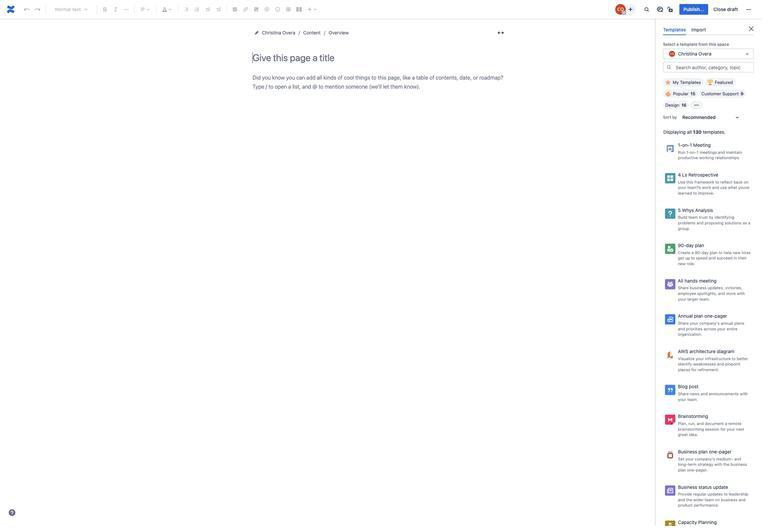 Task type: locate. For each thing, give the bounding box(es) containing it.
1 vertical spatial business
[[678, 484, 697, 490]]

share
[[678, 285, 689, 290], [678, 321, 689, 326], [678, 391, 689, 396]]

2 vertical spatial share
[[678, 391, 689, 396]]

confluence image
[[5, 4, 16, 15], [5, 4, 16, 15]]

no restrictions image
[[667, 5, 675, 13]]

1 vertical spatial pager
[[719, 449, 732, 455]]

0 vertical spatial business
[[690, 285, 706, 290]]

1 left meeting at the top right of page
[[690, 142, 692, 148]]

1 vertical spatial christina
[[678, 51, 697, 56]]

5 whys analysis build team trust by identifying problems and proposing solutions as a group.
[[678, 207, 750, 231]]

1 vertical spatial by
[[709, 215, 713, 220]]

company's up across
[[699, 321, 720, 326]]

select a template from this space
[[663, 42, 729, 47]]

1- up run in the right of the page
[[678, 142, 682, 148]]

0 vertical spatial share
[[678, 285, 689, 290]]

pager inside business plan one-pager set your company's medium- and long-term strategy with the business plan one-pager.
[[719, 449, 732, 455]]

0 horizontal spatial the
[[686, 497, 692, 502]]

organization.
[[678, 332, 702, 337]]

pager for annual plan one-pager
[[715, 313, 727, 319]]

pager for business plan one-pager
[[719, 449, 732, 455]]

on- up productive
[[690, 150, 697, 155]]

1 horizontal spatial by
[[709, 215, 713, 220]]

0 vertical spatial company's
[[699, 321, 720, 326]]

undo ⌘z image
[[23, 5, 31, 13]]

0 vertical spatial team.
[[699, 297, 710, 302]]

get
[[678, 256, 684, 261]]

overa left content
[[282, 30, 295, 35]]

your down remote
[[727, 427, 735, 432]]

1
[[690, 142, 692, 148], [697, 150, 698, 155]]

and right news at the bottom of the page
[[701, 391, 708, 396]]

aws
[[678, 349, 688, 354]]

brainstorming
[[678, 414, 708, 419]]

1 horizontal spatial christina overa
[[678, 51, 711, 56]]

company's inside annual plan one-pager share your company's annual plans and priorities across your entire organization.
[[699, 321, 720, 326]]

with inside the blog post share news and announcements with your team.
[[740, 391, 748, 396]]

team. down spotlights,
[[699, 297, 710, 302]]

team up performance.
[[705, 497, 714, 502]]

1 horizontal spatial for
[[720, 427, 726, 432]]

and down "updates,"
[[718, 291, 725, 296]]

Main content area, start typing to enter text. text field
[[253, 73, 507, 92]]

create
[[678, 250, 690, 255]]

by inside the 5 whys analysis build team trust by identifying problems and proposing solutions as a group.
[[709, 215, 713, 220]]

business inside business status update provide regular updates to leadership and the wider team on business and product performance.
[[678, 484, 697, 490]]

1 horizontal spatial 1
[[697, 150, 698, 155]]

with right announcements on the right
[[740, 391, 748, 396]]

business for business status update
[[678, 484, 697, 490]]

2 vertical spatial one-
[[687, 468, 696, 473]]

business down leadership
[[721, 497, 738, 502]]

bullet list ⌘⇧8 image
[[182, 5, 190, 13]]

pager up medium-
[[719, 449, 732, 455]]

christina overa down select a template from this space
[[678, 51, 711, 56]]

0 vertical spatial on
[[744, 180, 748, 185]]

post
[[689, 384, 698, 390]]

0 horizontal spatial 90-
[[678, 243, 686, 248]]

1-
[[678, 142, 682, 148], [686, 150, 690, 155]]

move this page image
[[254, 30, 259, 35]]

and down provide
[[678, 497, 685, 502]]

1 vertical spatial share
[[678, 321, 689, 326]]

and right run,
[[697, 421, 704, 426]]

and inside aws architecture diagram visualize your infrastructure to better identify weaknesses and pinpoint places for refinement.
[[717, 362, 724, 367]]

share down blog
[[678, 391, 689, 396]]

long-
[[678, 462, 688, 467]]

add image, video, or file image
[[252, 5, 260, 13]]

1- up productive
[[686, 150, 690, 155]]

your down employee
[[678, 297, 686, 302]]

0 horizontal spatial for
[[691, 367, 697, 372]]

bold ⌘b image
[[101, 5, 109, 13]]

updates
[[708, 492, 723, 497]]

and left use
[[712, 185, 719, 190]]

a right the select
[[677, 42, 679, 47]]

pager
[[715, 313, 727, 319], [719, 449, 732, 455]]

and up relationships.
[[718, 150, 725, 155]]

business up set
[[678, 449, 697, 455]]

templates up the select
[[663, 27, 686, 32]]

a right as
[[748, 220, 750, 225]]

on- up run in the right of the page
[[682, 142, 690, 148]]

1 horizontal spatial on
[[744, 180, 748, 185]]

on inside business status update provide regular updates to leadership and the wider team on business and product performance.
[[715, 497, 720, 502]]

0 vertical spatial team
[[688, 215, 698, 220]]

0 vertical spatial the
[[723, 462, 729, 467]]

help
[[724, 250, 732, 255]]

close draft
[[713, 6, 738, 12]]

update
[[713, 484, 728, 490]]

by up proposing
[[709, 215, 713, 220]]

1 vertical spatial team.
[[687, 397, 698, 402]]

business for business plan one-pager
[[678, 449, 697, 455]]

reflect
[[720, 180, 732, 185]]

90-day plan create a 90-day plan to help new hires get up to speed and succeed in their new role.
[[678, 243, 751, 266]]

one- up medium-
[[709, 449, 719, 455]]

layouts image
[[295, 5, 303, 13]]

2 share from the top
[[678, 321, 689, 326]]

and inside brainstorming plan, run, and document a remote brainstorming session for your next great idea.
[[697, 421, 704, 426]]

infrastructure
[[705, 356, 731, 361]]

your down use
[[678, 185, 686, 190]]

1 vertical spatial with
[[740, 391, 748, 396]]

a inside the 5 whys analysis build team trust by identifying problems and proposing solutions as a group.
[[748, 220, 750, 225]]

share down annual
[[678, 321, 689, 326]]

sort
[[663, 115, 671, 120]]

1 vertical spatial this
[[686, 180, 693, 185]]

identifying
[[715, 215, 734, 220]]

blog post share news and announcements with your team.
[[678, 384, 748, 402]]

team up the problems
[[688, 215, 698, 220]]

overa down from
[[699, 51, 711, 56]]

use
[[678, 180, 685, 185]]

business inside business plan one-pager set your company's medium- and long-term strategy with the business plan one-pager.
[[678, 449, 697, 455]]

and inside the 5 whys analysis build team trust by identifying problems and proposing solutions as a group.
[[697, 220, 704, 225]]

this up team?s
[[686, 180, 693, 185]]

and inside business plan one-pager set your company's medium- and long-term strategy with the business plan one-pager.
[[734, 456, 741, 461]]

brainstorming
[[678, 427, 704, 432]]

1 vertical spatial day
[[702, 250, 709, 255]]

to up succeed
[[719, 250, 722, 255]]

None text field
[[668, 51, 669, 57]]

news
[[690, 391, 700, 396]]

one- down term
[[687, 468, 696, 473]]

with down medium-
[[714, 462, 722, 467]]

1 vertical spatial templates
[[680, 80, 701, 85]]

your up weaknesses
[[696, 356, 704, 361]]

1 horizontal spatial 1-
[[686, 150, 690, 155]]

to down update
[[724, 492, 728, 497]]

for down document
[[720, 427, 726, 432]]

a right create
[[692, 250, 694, 255]]

0 vertical spatial templates
[[663, 27, 686, 32]]

to up pinpoint on the right bottom of the page
[[732, 356, 736, 361]]

sort by
[[663, 115, 677, 120]]

1 vertical spatial for
[[720, 427, 726, 432]]

business up provide
[[678, 484, 697, 490]]

0 vertical spatial for
[[691, 367, 697, 372]]

0 horizontal spatial this
[[686, 180, 693, 185]]

customer support 9
[[701, 91, 744, 96]]

0 vertical spatial christina
[[262, 30, 281, 35]]

business inside business plan one-pager set your company's medium- and long-term strategy with the business plan one-pager.
[[731, 462, 747, 467]]

this inside 4 ls retrospective use this framework to reflect back on your team?s work and use what youve learned to improve.
[[686, 180, 693, 185]]

my templates button
[[663, 78, 704, 87]]

1 vertical spatial 1
[[697, 150, 698, 155]]

spotlights,
[[697, 291, 717, 296]]

a inside '90-day plan create a 90-day plan to help new hires get up to speed and succeed in their new role.'
[[692, 250, 694, 255]]

strategy
[[698, 462, 713, 467]]

design 16
[[665, 102, 686, 108]]

90- up speed
[[695, 250, 702, 255]]

plan inside annual plan one-pager share your company's annual plans and priorities across your entire organization.
[[694, 313, 703, 319]]

tab list
[[660, 24, 757, 35]]

0 vertical spatial day
[[686, 243, 694, 248]]

with down victories,
[[737, 291, 745, 296]]

in
[[734, 256, 737, 261]]

close templates and import image
[[747, 25, 755, 33]]

pager inside annual plan one-pager share your company's annual plans and priorities across your entire organization.
[[715, 313, 727, 319]]

featured
[[715, 80, 733, 85]]

2 business from the top
[[678, 484, 697, 490]]

templates
[[663, 27, 686, 32], [680, 80, 701, 85]]

capacity planning
[[678, 520, 717, 525]]

1 horizontal spatial team
[[705, 497, 714, 502]]

team. down news at the bottom of the page
[[687, 397, 698, 402]]

your down blog
[[678, 397, 686, 402]]

template
[[680, 42, 697, 47]]

meeting
[[699, 278, 717, 284]]

planning
[[698, 520, 717, 525]]

your inside all hands meeting share business updates, victories, employee spotlights, and more with your larger team.
[[678, 297, 686, 302]]

one- for business
[[709, 449, 719, 455]]

1 vertical spatial overa
[[699, 51, 711, 56]]

plan,
[[678, 421, 687, 426]]

to
[[715, 180, 719, 185], [693, 191, 697, 196], [719, 250, 722, 255], [691, 256, 695, 261], [732, 356, 736, 361], [724, 492, 728, 497]]

next
[[736, 427, 744, 432]]

pager up annual at bottom right
[[715, 313, 727, 319]]

0 horizontal spatial team
[[688, 215, 698, 220]]

more formatting image
[[122, 5, 130, 13]]

1 vertical spatial 1-
[[686, 150, 690, 155]]

team. inside all hands meeting share business updates, victories, employee spotlights, and more with your larger team.
[[699, 297, 710, 302]]

find and replace image
[[643, 5, 651, 13]]

share inside all hands meeting share business updates, victories, employee spotlights, and more with your larger team.
[[678, 285, 689, 290]]

2 vertical spatial business
[[721, 497, 738, 502]]

one-
[[704, 313, 715, 319], [709, 449, 719, 455], [687, 468, 696, 473]]

to left reflect
[[715, 180, 719, 185]]

ls
[[682, 172, 687, 178]]

1 horizontal spatial this
[[709, 42, 716, 47]]

new down get at top
[[678, 261, 686, 266]]

for
[[691, 367, 697, 372], [720, 427, 726, 432]]

your down annual at bottom right
[[717, 326, 726, 331]]

0 horizontal spatial day
[[686, 243, 694, 248]]

design
[[665, 102, 679, 108]]

and right speed
[[709, 256, 716, 261]]

1 vertical spatial business
[[731, 462, 747, 467]]

0 vertical spatial 1
[[690, 142, 692, 148]]

90- up create
[[678, 243, 686, 248]]

a left remote
[[725, 421, 727, 426]]

business inside business status update provide regular updates to leadership and the wider team on business and product performance.
[[721, 497, 738, 502]]

on down 'updates' at the right of page
[[715, 497, 720, 502]]

a
[[677, 42, 679, 47], [748, 220, 750, 225], [692, 250, 694, 255], [725, 421, 727, 426]]

numbered list ⌘⇧7 image
[[193, 5, 201, 13]]

the up product
[[686, 497, 692, 502]]

0 vertical spatial this
[[709, 42, 716, 47]]

16
[[681, 102, 686, 108]]

to down team?s
[[693, 191, 697, 196]]

one- up across
[[704, 313, 715, 319]]

team.
[[699, 297, 710, 302], [687, 397, 698, 402]]

1 down meeting at the top right of page
[[697, 150, 698, 155]]

0 horizontal spatial christina
[[262, 30, 281, 35]]

new up in
[[733, 250, 740, 255]]

the down medium-
[[723, 462, 729, 467]]

1 horizontal spatial 90-
[[695, 250, 702, 255]]

run
[[678, 150, 685, 155]]

and down leadership
[[739, 497, 746, 502]]

1 vertical spatial on
[[715, 497, 720, 502]]

and down infrastructure
[[717, 362, 724, 367]]

overa
[[282, 30, 295, 35], [699, 51, 711, 56]]

one- inside annual plan one-pager share your company's annual plans and priorities across your entire organization.
[[704, 313, 715, 319]]

1 business from the top
[[678, 449, 697, 455]]

1 vertical spatial one-
[[709, 449, 719, 455]]

day up create
[[686, 243, 694, 248]]

plan down long-
[[678, 468, 686, 473]]

more image
[[745, 5, 753, 13]]

share inside annual plan one-pager share your company's annual plans and priorities across your entire organization.
[[678, 321, 689, 326]]

christina right the move this page image
[[262, 30, 281, 35]]

their
[[738, 256, 747, 261]]

the inside business plan one-pager set your company's medium- and long-term strategy with the business plan one-pager.
[[723, 462, 729, 467]]

maintain
[[726, 150, 742, 155]]

2 vertical spatial with
[[714, 462, 722, 467]]

1 vertical spatial team
[[705, 497, 714, 502]]

on up youve
[[744, 180, 748, 185]]

and inside the blog post share news and announcements with your team.
[[701, 391, 708, 396]]

and inside 4 ls retrospective use this framework to reflect back on your team?s work and use what youve learned to improve.
[[712, 185, 719, 190]]

christina overa right the move this page image
[[262, 30, 295, 35]]

company's
[[699, 321, 720, 326], [695, 456, 715, 461]]

0 horizontal spatial team.
[[687, 397, 698, 402]]

0 horizontal spatial new
[[678, 261, 686, 266]]

my
[[673, 80, 679, 85]]

and up 'organization.'
[[678, 326, 685, 331]]

0 horizontal spatial overa
[[282, 30, 295, 35]]

business down medium-
[[731, 462, 747, 467]]

make page full-width image
[[497, 29, 505, 37]]

christina down the template
[[678, 51, 697, 56]]

your inside aws architecture diagram visualize your infrastructure to better identify weaknesses and pinpoint places for refinement.
[[696, 356, 704, 361]]

framework
[[694, 180, 714, 185]]

by right the sort at the right top of the page
[[672, 115, 677, 120]]

your up term
[[685, 456, 694, 461]]

1 share from the top
[[678, 285, 689, 290]]

templates up 15
[[680, 80, 701, 85]]

share up employee
[[678, 285, 689, 290]]

plan right annual
[[694, 313, 703, 319]]

3 share from the top
[[678, 391, 689, 396]]

1 horizontal spatial the
[[723, 462, 729, 467]]

company's up strategy
[[695, 456, 715, 461]]

and inside 1-on-1 meeting run 1-on-1 meetings and maintain productive working relationships.
[[718, 150, 725, 155]]

0 vertical spatial by
[[672, 115, 677, 120]]

hands
[[685, 278, 698, 284]]

business down hands
[[690, 285, 706, 290]]

0 horizontal spatial on
[[715, 497, 720, 502]]

130
[[693, 129, 702, 135]]

plan up succeed
[[710, 250, 718, 255]]

with
[[737, 291, 745, 296], [740, 391, 748, 396], [714, 462, 722, 467]]

0 vertical spatial with
[[737, 291, 745, 296]]

run,
[[688, 421, 696, 426]]

1 vertical spatial the
[[686, 497, 692, 502]]

1 horizontal spatial new
[[733, 250, 740, 255]]

day up speed
[[702, 250, 709, 255]]

on-
[[682, 142, 690, 148], [690, 150, 697, 155]]

this right from
[[709, 42, 716, 47]]

0 vertical spatial christina overa
[[262, 30, 295, 35]]

0 vertical spatial one-
[[704, 313, 715, 319]]

retrospective
[[688, 172, 718, 178]]

0 vertical spatial 90-
[[678, 243, 686, 248]]

0 vertical spatial 1-
[[678, 142, 682, 148]]

and right medium-
[[734, 456, 741, 461]]

action item image
[[231, 5, 239, 13]]

invite to edit image
[[627, 5, 635, 13]]

your inside 4 ls retrospective use this framework to reflect back on your team?s work and use what youve learned to improve.
[[678, 185, 686, 190]]

0 vertical spatial business
[[678, 449, 697, 455]]

from
[[698, 42, 708, 47]]

for right places
[[691, 367, 697, 372]]

company's inside business plan one-pager set your company's medium- and long-term strategy with the business plan one-pager.
[[695, 456, 715, 461]]

team?s
[[687, 185, 701, 190]]

regular
[[693, 492, 706, 497]]

1 horizontal spatial team.
[[699, 297, 710, 302]]

this
[[709, 42, 716, 47], [686, 180, 693, 185]]

1 vertical spatial on-
[[690, 150, 697, 155]]

productive
[[678, 155, 698, 160]]

1 vertical spatial company's
[[695, 456, 715, 461]]

and down trust at the right top of page
[[697, 220, 704, 225]]

0 vertical spatial pager
[[715, 313, 727, 319]]

christina overa image
[[615, 4, 626, 15]]



Task type: vqa. For each thing, say whether or not it's contained in the screenshot.


Task type: describe. For each thing, give the bounding box(es) containing it.
diagram
[[717, 349, 734, 354]]

across
[[704, 326, 716, 331]]

for inside brainstorming plan, run, and document a remote brainstorming session for your next great idea.
[[720, 427, 726, 432]]

1-on-1 meeting run 1-on-1 meetings and maintain productive working relationships.
[[678, 142, 742, 160]]

succeed
[[717, 256, 733, 261]]

company's for annual
[[699, 321, 720, 326]]

templates inside tab list
[[663, 27, 686, 32]]

and inside all hands meeting share business updates, victories, employee spotlights, and more with your larger team.
[[718, 291, 725, 296]]

for inside aws architecture diagram visualize your infrastructure to better identify weaknesses and pinpoint places for refinement.
[[691, 367, 697, 372]]

indent tab image
[[214, 5, 222, 13]]

my templates
[[673, 80, 701, 85]]

wider
[[693, 497, 704, 502]]

customer
[[701, 91, 721, 96]]

annual plan one-pager share your company's annual plans and priorities across your entire organization.
[[678, 313, 744, 337]]

your inside the blog post share news and announcements with your team.
[[678, 397, 686, 402]]

1 horizontal spatial christina
[[678, 51, 697, 56]]

content link
[[303, 29, 321, 37]]

solutions
[[725, 220, 742, 225]]

set
[[678, 456, 684, 461]]

1 vertical spatial new
[[678, 261, 686, 266]]

role.
[[687, 261, 695, 266]]

company's for business
[[695, 456, 715, 461]]

on inside 4 ls retrospective use this framework to reflect back on your team?s work and use what youve learned to improve.
[[744, 180, 748, 185]]

your up priorities
[[690, 321, 698, 326]]

what
[[728, 185, 737, 190]]

remote
[[728, 421, 741, 426]]

0 vertical spatial new
[[733, 250, 740, 255]]

the inside business status update provide regular updates to leadership and the wider team on business and product performance.
[[686, 497, 692, 502]]

youve
[[738, 185, 749, 190]]

more
[[726, 291, 736, 296]]

provide
[[678, 492, 692, 497]]

speed
[[696, 256, 707, 261]]

plan up strategy
[[698, 449, 708, 455]]

1 vertical spatial 90-
[[695, 250, 702, 255]]

this for retrospective
[[686, 180, 693, 185]]

problems
[[678, 220, 695, 225]]

use
[[720, 185, 727, 190]]

better
[[737, 356, 748, 361]]

0 horizontal spatial 1
[[690, 142, 692, 148]]

plans
[[734, 321, 744, 326]]

link image
[[242, 5, 250, 13]]

draft
[[727, 6, 738, 12]]

outdent ⇧tab image
[[204, 5, 212, 13]]

with inside business plan one-pager set your company's medium- and long-term strategy with the business plan one-pager.
[[714, 462, 722, 467]]

blog
[[678, 384, 688, 390]]

your inside brainstorming plan, run, and document a remote brainstorming session for your next great idea.
[[727, 427, 735, 432]]

and inside '90-day plan create a 90-day plan to help new hires get up to speed and succeed in their new role.'
[[709, 256, 716, 261]]

featured button
[[705, 78, 736, 87]]

architecture
[[689, 349, 716, 354]]

mention image
[[263, 5, 271, 13]]

overview link
[[329, 29, 349, 37]]

places
[[678, 367, 690, 372]]

italic ⌘i image
[[112, 5, 120, 13]]

this for template
[[709, 42, 716, 47]]

displaying
[[663, 129, 686, 135]]

select
[[663, 42, 675, 47]]

all hands meeting share business updates, victories, employee spotlights, and more with your larger team.
[[678, 278, 745, 302]]

hires
[[742, 250, 751, 255]]

emoji image
[[274, 5, 282, 13]]

help image
[[8, 509, 16, 517]]

trust
[[699, 215, 708, 220]]

announcements
[[709, 391, 739, 396]]

1 vertical spatial christina overa
[[678, 51, 711, 56]]

recommended
[[682, 114, 716, 120]]

updates,
[[708, 285, 724, 290]]

overview
[[329, 30, 349, 35]]

0 vertical spatial on-
[[682, 142, 690, 148]]

learned
[[678, 191, 692, 196]]

relationships.
[[715, 155, 740, 160]]

tab list containing templates
[[660, 24, 757, 35]]

0 vertical spatial overa
[[282, 30, 295, 35]]

to right up
[[691, 256, 695, 261]]

team inside business status update provide regular updates to leadership and the wider team on business and product performance.
[[705, 497, 714, 502]]

meetings
[[700, 150, 717, 155]]

up
[[685, 256, 690, 261]]

0 horizontal spatial 1-
[[678, 142, 682, 148]]

capacity planning button
[[662, 517, 755, 526]]

table image
[[284, 5, 292, 13]]

one- for annual
[[704, 313, 715, 319]]

more categories image
[[692, 101, 700, 109]]

templates inside button
[[680, 80, 701, 85]]

with inside all hands meeting share business updates, victories, employee spotlights, and more with your larger team.
[[737, 291, 745, 296]]

team inside the 5 whys analysis build team trust by identifying problems and proposing solutions as a group.
[[688, 215, 698, 220]]

your inside business plan one-pager set your company's medium- and long-term strategy with the business plan one-pager.
[[685, 456, 694, 461]]

search icon image
[[666, 64, 672, 70]]

status
[[698, 484, 712, 490]]

document
[[705, 421, 724, 426]]

plan up speed
[[695, 243, 704, 248]]

leadership
[[729, 492, 748, 497]]

4 ls retrospective use this framework to reflect back on your team?s work and use what youve learned to improve.
[[678, 172, 749, 196]]

Search author, category, topic field
[[674, 63, 753, 72]]

comment icon image
[[656, 5, 664, 13]]

displaying all 130 templates.
[[663, 129, 726, 135]]

space
[[717, 42, 729, 47]]

a inside brainstorming plan, run, and document a remote brainstorming session for your next great idea.
[[725, 421, 727, 426]]

business inside all hands meeting share business updates, victories, employee spotlights, and more with your larger team.
[[690, 285, 706, 290]]

0 horizontal spatial by
[[672, 115, 677, 120]]

brainstorming plan, run, and document a remote brainstorming session for your next great idea.
[[678, 414, 744, 437]]

all
[[687, 129, 692, 135]]

idea.
[[689, 432, 698, 437]]

9
[[741, 91, 744, 96]]

entire
[[727, 326, 737, 331]]

pinpoint
[[725, 362, 740, 367]]

term
[[688, 462, 697, 467]]

session
[[705, 427, 719, 432]]

1 horizontal spatial day
[[702, 250, 709, 255]]

to inside business status update provide regular updates to leadership and the wider team on business and product performance.
[[724, 492, 728, 497]]

back
[[734, 180, 743, 185]]

open image
[[743, 50, 751, 58]]

all
[[678, 278, 683, 284]]

victories,
[[725, 285, 742, 290]]

0 horizontal spatial christina overa
[[262, 30, 295, 35]]

as
[[743, 220, 747, 225]]

business plan one-pager set your company's medium- and long-term strategy with the business plan one-pager.
[[678, 449, 747, 473]]

capacity
[[678, 520, 697, 525]]

share inside the blog post share news and announcements with your team.
[[678, 391, 689, 396]]

and inside annual plan one-pager share your company's annual plans and priorities across your entire organization.
[[678, 326, 685, 331]]

close draft button
[[709, 4, 742, 15]]

work
[[702, 185, 711, 190]]

1 horizontal spatial overa
[[699, 51, 711, 56]]

aws architecture diagram visualize your infrastructure to better identify weaknesses and pinpoint places for refinement.
[[678, 349, 748, 372]]

visualize
[[678, 356, 695, 361]]

recommended button
[[678, 112, 745, 123]]

Give this page a title text field
[[253, 52, 507, 63]]

product
[[678, 503, 693, 508]]

medium-
[[716, 456, 733, 461]]

analysis
[[695, 207, 713, 213]]

team. inside the blog post share news and announcements with your team.
[[687, 397, 698, 402]]

5
[[678, 207, 681, 213]]

support
[[722, 91, 739, 96]]

to inside aws architecture diagram visualize your infrastructure to better identify weaknesses and pinpoint places for refinement.
[[732, 356, 736, 361]]

build
[[678, 215, 687, 220]]

redo ⌘⇧z image
[[33, 5, 41, 13]]

meeting
[[693, 142, 711, 148]]



